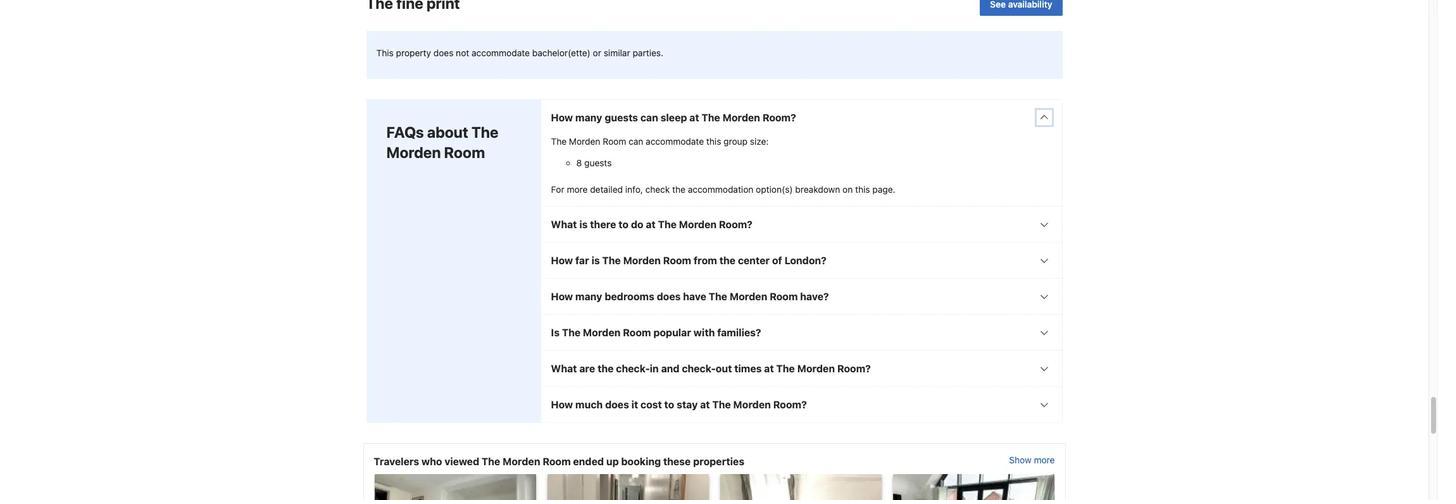 Task type: vqa. For each thing, say whether or not it's contained in the screenshot.
5 mi
no



Task type: locate. For each thing, give the bounding box(es) containing it.
of
[[773, 255, 783, 266]]

does left not
[[434, 47, 454, 58]]

1 vertical spatial many
[[576, 291, 603, 303]]

0 vertical spatial does
[[434, 47, 454, 58]]

2 horizontal spatial the
[[720, 255, 736, 266]]

london?
[[785, 255, 827, 266]]

the right from
[[720, 255, 736, 266]]

to inside dropdown button
[[619, 219, 629, 230]]

room inside 'dropdown button'
[[770, 291, 798, 303]]

2 what from the top
[[551, 363, 577, 375]]

8 guests
[[577, 158, 612, 168]]

0 vertical spatial what
[[551, 219, 577, 230]]

1 what from the top
[[551, 219, 577, 230]]

the
[[702, 112, 720, 123], [472, 123, 499, 141], [551, 136, 567, 147], [658, 219, 677, 230], [602, 255, 621, 266], [709, 291, 728, 303], [562, 327, 581, 339], [777, 363, 795, 375], [713, 399, 731, 411], [482, 456, 500, 468]]

0 horizontal spatial accommodate
[[472, 47, 530, 58]]

2 horizontal spatial does
[[657, 291, 681, 303]]

how for how far is the morden room from the center of london?
[[551, 255, 573, 266]]

option(s)
[[756, 184, 793, 195]]

check- right and in the left bottom of the page
[[682, 363, 716, 375]]

room left 'have?'
[[770, 291, 798, 303]]

how inside 'dropdown button'
[[551, 291, 573, 303]]

morden inside 'dropdown button'
[[730, 291, 768, 303]]

0 horizontal spatial more
[[567, 184, 588, 195]]

1 vertical spatial to
[[665, 399, 675, 411]]

many
[[576, 112, 603, 123], [576, 291, 603, 303]]

can inside dropdown button
[[641, 112, 658, 123]]

is left there
[[580, 219, 588, 230]]

many inside 'dropdown button'
[[576, 291, 603, 303]]

many up 8 guests
[[576, 112, 603, 123]]

popular
[[654, 327, 691, 339]]

room
[[603, 136, 626, 147], [444, 144, 485, 161], [663, 255, 692, 266], [770, 291, 798, 303], [623, 327, 651, 339], [543, 456, 571, 468]]

more inside accordion control element
[[567, 184, 588, 195]]

1 horizontal spatial does
[[605, 399, 629, 411]]

what are the check-in and check-out times at the morden room?
[[551, 363, 871, 375]]

on
[[843, 184, 853, 195]]

breakdown
[[796, 184, 841, 195]]

how
[[551, 112, 573, 123], [551, 255, 573, 266], [551, 291, 573, 303], [551, 399, 573, 411]]

the up for
[[551, 136, 567, 147]]

accommodate inside accordion control element
[[646, 136, 704, 147]]

more for show
[[1034, 455, 1055, 466]]

morden up group
[[723, 112, 761, 123]]

accommodate
[[472, 47, 530, 58], [646, 136, 704, 147]]

more
[[567, 184, 588, 195], [1034, 455, 1055, 466]]

can
[[641, 112, 658, 123], [629, 136, 644, 147]]

1 horizontal spatial check-
[[682, 363, 716, 375]]

1 vertical spatial does
[[657, 291, 681, 303]]

check
[[646, 184, 670, 195]]

guests inside dropdown button
[[605, 112, 638, 123]]

accommodation
[[688, 184, 754, 195]]

the right about
[[472, 123, 499, 141]]

room? inside dropdown button
[[774, 399, 807, 411]]

2 many from the top
[[576, 291, 603, 303]]

the
[[673, 184, 686, 195], [720, 255, 736, 266], [598, 363, 614, 375]]

1 vertical spatial what
[[551, 363, 577, 375]]

room down about
[[444, 144, 485, 161]]

what for what are the check-in and check-out times at the morden room?
[[551, 363, 577, 375]]

many down the far
[[576, 291, 603, 303]]

many inside dropdown button
[[576, 112, 603, 123]]

faqs
[[387, 123, 424, 141]]

to
[[619, 219, 629, 230], [665, 399, 675, 411]]

more right for
[[567, 184, 588, 195]]

more right show
[[1034, 455, 1055, 466]]

0 horizontal spatial to
[[619, 219, 629, 230]]

0 vertical spatial more
[[567, 184, 588, 195]]

at
[[690, 112, 699, 123], [646, 219, 656, 230], [764, 363, 774, 375], [700, 399, 710, 411]]

the morden room can accommodate this group size:
[[551, 136, 769, 147]]

check- up the it
[[616, 363, 650, 375]]

0 vertical spatial guests
[[605, 112, 638, 123]]

how much does it cost to stay at the morden room? button
[[541, 387, 1062, 423]]

0 horizontal spatial does
[[434, 47, 454, 58]]

the right check
[[673, 184, 686, 195]]

is
[[580, 219, 588, 230], [592, 255, 600, 266]]

guests right 8
[[585, 158, 612, 168]]

1 vertical spatial more
[[1034, 455, 1055, 466]]

is right the far
[[592, 255, 600, 266]]

0 vertical spatial the
[[673, 184, 686, 195]]

0 vertical spatial is
[[580, 219, 588, 230]]

not
[[456, 47, 469, 58]]

morden down times
[[734, 399, 771, 411]]

what left are
[[551, 363, 577, 375]]

guests
[[605, 112, 638, 123], [585, 158, 612, 168]]

what are the check-in and check-out times at the morden room? button
[[541, 351, 1062, 387]]

to left stay
[[665, 399, 675, 411]]

room inside faqs about the morden room
[[444, 144, 485, 161]]

similar
[[604, 47, 631, 58]]

4 how from the top
[[551, 399, 573, 411]]

check-
[[616, 363, 650, 375], [682, 363, 716, 375]]

this
[[707, 136, 722, 147], [856, 184, 870, 195]]

2 vertical spatial the
[[598, 363, 614, 375]]

morden right the viewed
[[503, 456, 540, 468]]

0 vertical spatial this
[[707, 136, 722, 147]]

0 vertical spatial to
[[619, 219, 629, 230]]

how much does it cost to stay at the morden room?
[[551, 399, 807, 411]]

at right the sleep
[[690, 112, 699, 123]]

1 how from the top
[[551, 112, 573, 123]]

this right on
[[856, 184, 870, 195]]

at right times
[[764, 363, 774, 375]]

does inside 'dropdown button'
[[657, 291, 681, 303]]

is inside what is there to do at the morden room? dropdown button
[[580, 219, 588, 230]]

how far is the morden room from the center of london?
[[551, 255, 827, 266]]

page.
[[873, 184, 896, 195]]

do
[[631, 219, 644, 230]]

is inside how far is the morden room from the center of london? dropdown button
[[592, 255, 600, 266]]

the right the viewed
[[482, 456, 500, 468]]

1 vertical spatial is
[[592, 255, 600, 266]]

0 vertical spatial accommodate
[[472, 47, 530, 58]]

does inside dropdown button
[[605, 399, 629, 411]]

1 vertical spatial accommodate
[[646, 136, 704, 147]]

1 horizontal spatial more
[[1034, 455, 1055, 466]]

is the morden room popular with families?
[[551, 327, 761, 339]]

accommodate down the sleep
[[646, 136, 704, 147]]

how inside dropdown button
[[551, 399, 573, 411]]

morden down faqs
[[387, 144, 441, 161]]

accommodate right not
[[472, 47, 530, 58]]

0 horizontal spatial is
[[580, 219, 588, 230]]

1 vertical spatial can
[[629, 136, 644, 147]]

sleep
[[661, 112, 687, 123]]

this left group
[[707, 136, 722, 147]]

0 horizontal spatial check-
[[616, 363, 650, 375]]

1 horizontal spatial is
[[592, 255, 600, 266]]

1 many from the top
[[576, 112, 603, 123]]

3 how from the top
[[551, 291, 573, 303]]

what
[[551, 219, 577, 230], [551, 363, 577, 375]]

what is there to do at the morden room?
[[551, 219, 753, 230]]

to left do
[[619, 219, 629, 230]]

how many guests can sleep at the morden room? button
[[541, 100, 1062, 135]]

0 vertical spatial many
[[576, 112, 603, 123]]

show
[[1010, 455, 1032, 466]]

from
[[694, 255, 717, 266]]

0 horizontal spatial the
[[598, 363, 614, 375]]

info,
[[626, 184, 643, 195]]

the inside dropdown button
[[713, 399, 731, 411]]

travelers
[[374, 456, 419, 468]]

1 horizontal spatial the
[[673, 184, 686, 195]]

morden down center at the right of the page
[[730, 291, 768, 303]]

2 vertical spatial does
[[605, 399, 629, 411]]

cost
[[641, 399, 662, 411]]

the inside faqs about the morden room
[[472, 123, 499, 141]]

guests up the morden room can accommodate this group size: at the top of the page
[[605, 112, 638, 123]]

morden down do
[[623, 255, 661, 266]]

1 horizontal spatial accommodate
[[646, 136, 704, 147]]

at right do
[[646, 219, 656, 230]]

the inside 'dropdown button'
[[709, 291, 728, 303]]

are
[[580, 363, 595, 375]]

there
[[590, 219, 616, 230]]

at right stay
[[700, 399, 710, 411]]

does
[[434, 47, 454, 58], [657, 291, 681, 303], [605, 399, 629, 411]]

can for accommodate
[[629, 136, 644, 147]]

room?
[[763, 112, 796, 123], [719, 219, 753, 230], [838, 363, 871, 375], [774, 399, 807, 411]]

1 horizontal spatial to
[[665, 399, 675, 411]]

can down how many guests can sleep at the morden room?
[[629, 136, 644, 147]]

does for cost
[[605, 399, 629, 411]]

the right stay
[[713, 399, 731, 411]]

1 check- from the left
[[616, 363, 650, 375]]

how many bedrooms does have the morden room have?
[[551, 291, 829, 303]]

does left have at the left of the page
[[657, 291, 681, 303]]

these
[[664, 456, 691, 468]]

the right are
[[598, 363, 614, 375]]

morden
[[723, 112, 761, 123], [569, 136, 601, 147], [387, 144, 441, 161], [679, 219, 717, 230], [623, 255, 661, 266], [730, 291, 768, 303], [583, 327, 621, 339], [798, 363, 835, 375], [734, 399, 771, 411], [503, 456, 540, 468]]

with
[[694, 327, 715, 339]]

the right have at the left of the page
[[709, 291, 728, 303]]

can left the sleep
[[641, 112, 658, 123]]

0 vertical spatial can
[[641, 112, 658, 123]]

1 vertical spatial this
[[856, 184, 870, 195]]

what down for
[[551, 219, 577, 230]]

does left the it
[[605, 399, 629, 411]]

families?
[[718, 327, 761, 339]]

2 how from the top
[[551, 255, 573, 266]]

and
[[661, 363, 680, 375]]



Task type: describe. For each thing, give the bounding box(es) containing it.
it
[[632, 399, 638, 411]]

parties.
[[633, 47, 664, 58]]

far
[[576, 255, 589, 266]]

viewed
[[445, 456, 479, 468]]

for
[[551, 184, 565, 195]]

property
[[396, 47, 431, 58]]

2 check- from the left
[[682, 363, 716, 375]]

this
[[376, 47, 394, 58]]

the right do
[[658, 219, 677, 230]]

have?
[[801, 291, 829, 303]]

or
[[593, 47, 602, 58]]

how for how many guests can sleep at the morden room?
[[551, 112, 573, 123]]

morden up from
[[679, 219, 717, 230]]

up
[[607, 456, 619, 468]]

accommodate for bachelor(ette)
[[472, 47, 530, 58]]

who
[[422, 456, 442, 468]]

many for bedrooms
[[576, 291, 603, 303]]

bedrooms
[[605, 291, 655, 303]]

room left ended
[[543, 456, 571, 468]]

booking
[[621, 456, 661, 468]]

accordion control element
[[540, 99, 1063, 424]]

is
[[551, 327, 560, 339]]

detailed
[[590, 184, 623, 195]]

bachelor(ette)
[[532, 47, 591, 58]]

show more
[[1010, 455, 1055, 466]]

is the morden room popular with families? button
[[541, 315, 1062, 351]]

faqs about the morden room
[[387, 123, 499, 161]]

morden down is the morden room popular with families? dropdown button
[[798, 363, 835, 375]]

morden up 8
[[569, 136, 601, 147]]

room left popular
[[623, 327, 651, 339]]

about
[[427, 123, 468, 141]]

how far is the morden room from the center of london? button
[[541, 243, 1062, 279]]

to inside dropdown button
[[665, 399, 675, 411]]

have
[[683, 291, 707, 303]]

out
[[716, 363, 732, 375]]

morden up are
[[583, 327, 621, 339]]

the right the sleep
[[702, 112, 720, 123]]

the right the far
[[602, 255, 621, 266]]

accommodate for this
[[646, 136, 704, 147]]

for more detailed info, check the accommodation option(s) breakdown on this page.
[[551, 184, 896, 195]]

center
[[738, 255, 770, 266]]

how for how much does it cost to stay at the morden room?
[[551, 399, 573, 411]]

size:
[[750, 136, 769, 147]]

more for for
[[567, 184, 588, 195]]

the right is
[[562, 327, 581, 339]]

how many guests can sleep at the morden room?
[[551, 112, 796, 123]]

what for what is there to do at the morden room?
[[551, 219, 577, 230]]

morden inside faqs about the morden room
[[387, 144, 441, 161]]

travelers who viewed the morden room ended up booking these properties
[[374, 456, 745, 468]]

the right times
[[777, 363, 795, 375]]

stay
[[677, 399, 698, 411]]

1 horizontal spatial this
[[856, 184, 870, 195]]

how for how many bedrooms does have the morden room have?
[[551, 291, 573, 303]]

1 vertical spatial the
[[720, 255, 736, 266]]

times
[[735, 363, 762, 375]]

8
[[577, 158, 582, 168]]

show more link
[[1010, 455, 1055, 470]]

ended
[[573, 456, 604, 468]]

at inside dropdown button
[[700, 399, 710, 411]]

0 horizontal spatial this
[[707, 136, 722, 147]]

in
[[650, 363, 659, 375]]

room up 8 guests
[[603, 136, 626, 147]]

this property does not accommodate bachelor(ette) or similar parties.
[[376, 47, 664, 58]]

1 vertical spatial guests
[[585, 158, 612, 168]]

many for guests
[[576, 112, 603, 123]]

much
[[576, 399, 603, 411]]

can for sleep
[[641, 112, 658, 123]]

properties
[[693, 456, 745, 468]]

morden inside dropdown button
[[734, 399, 771, 411]]

does for accommodate
[[434, 47, 454, 58]]

group
[[724, 136, 748, 147]]

room left from
[[663, 255, 692, 266]]

how many bedrooms does have the morden room have? button
[[541, 279, 1062, 315]]

what is there to do at the morden room? button
[[541, 207, 1062, 242]]



